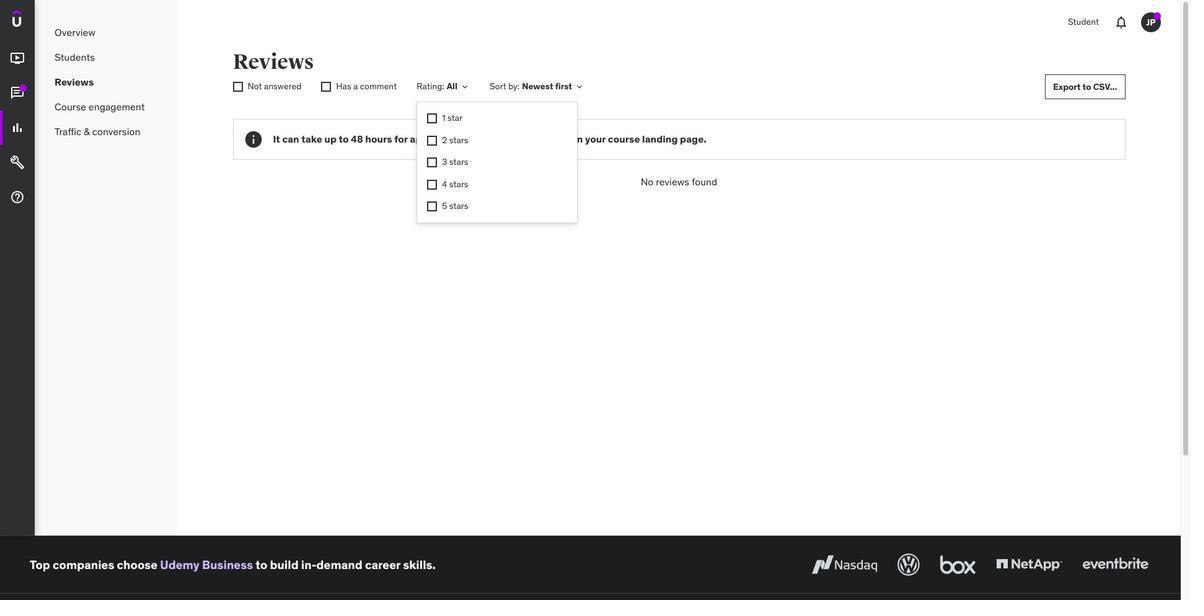 Task type: vqa. For each thing, say whether or not it's contained in the screenshot.
languages.
no



Task type: locate. For each thing, give the bounding box(es) containing it.
eventbrite image
[[1080, 551, 1152, 579]]

reviews up not answered
[[233, 49, 314, 75]]

comment
[[360, 81, 397, 92]]

2 vertical spatial xsmall image
[[427, 180, 437, 190]]

stars for 5 stars
[[449, 201, 469, 212]]

has
[[336, 81, 351, 92]]

reviews down the students
[[55, 76, 94, 88]]

to left csv... on the top
[[1083, 81, 1092, 92]]

in-
[[301, 557, 317, 572]]

xsmall image left 4
[[427, 180, 437, 190]]

udemy business link
[[160, 557, 253, 572]]

to inside button
[[1083, 81, 1092, 92]]

xsmall image right 'first'
[[575, 82, 585, 92]]

0 vertical spatial xsmall image
[[427, 113, 437, 123]]

medium image
[[10, 86, 25, 101], [10, 120, 25, 135], [10, 155, 25, 170], [10, 190, 25, 205]]

xsmall image
[[460, 82, 470, 92], [575, 82, 585, 92], [233, 82, 243, 92], [321, 82, 331, 92], [427, 136, 437, 145], [427, 202, 437, 212]]

no
[[641, 176, 654, 188]]

hours
[[365, 133, 392, 145]]

1 stars from the top
[[449, 134, 469, 145]]

no reviews found
[[641, 176, 718, 188]]

3 stars from the top
[[449, 178, 469, 190]]

to
[[1083, 81, 1092, 92], [339, 133, 349, 145], [532, 133, 542, 145], [256, 557, 267, 572]]

xsmall image right all in the top left of the page
[[460, 82, 470, 92]]

1
[[442, 112, 446, 123]]

student link
[[1061, 7, 1107, 37]]

reviews
[[656, 176, 690, 188]]

companies
[[53, 557, 114, 572]]

2 xsmall image from the top
[[427, 158, 437, 168]]

stars right 4
[[449, 178, 469, 190]]

stars for 3 stars
[[449, 156, 469, 168]]

not answered
[[248, 81, 302, 92]]

sort
[[490, 81, 507, 92]]

top
[[30, 557, 50, 572]]

stars right 5
[[449, 201, 469, 212]]

not
[[248, 81, 262, 92]]

xsmall image
[[427, 113, 437, 123], [427, 158, 437, 168], [427, 180, 437, 190]]

xsmall image left 3
[[427, 158, 437, 168]]

jp
[[1147, 16, 1157, 28]]

first
[[555, 81, 572, 92]]

jp link
[[1137, 7, 1167, 37]]

ratings
[[496, 133, 530, 145]]

show
[[544, 133, 569, 145]]

up
[[325, 133, 337, 145]]

nasdaq image
[[809, 551, 881, 579]]

4 stars from the top
[[449, 201, 469, 212]]

business
[[202, 557, 253, 572]]

traffic & conversion
[[55, 125, 140, 138]]

xsmall image left 5
[[427, 202, 437, 212]]

all
[[447, 81, 458, 92]]

traffic
[[55, 125, 81, 138]]

stars
[[449, 134, 469, 145], [449, 156, 469, 168], [449, 178, 469, 190], [449, 201, 469, 212]]

&
[[84, 125, 90, 138]]

2 stars
[[442, 134, 469, 145]]

choose
[[117, 557, 158, 572]]

overview link
[[35, 20, 177, 45]]

reviews
[[233, 49, 314, 75], [55, 76, 94, 88]]

xsmall image left 1
[[427, 113, 437, 123]]

export to csv...
[[1054, 81, 1118, 92]]

traffic & conversion link
[[35, 119, 177, 144]]

reviews link
[[35, 69, 177, 94]]

medium image
[[10, 51, 25, 66]]

48
[[351, 133, 363, 145]]

3 xsmall image from the top
[[427, 180, 437, 190]]

0 horizontal spatial reviews
[[55, 76, 94, 88]]

your
[[585, 133, 606, 145]]

stars right 3
[[449, 156, 469, 168]]

udemy
[[160, 557, 200, 572]]

5 stars
[[442, 201, 469, 212]]

to left 48
[[339, 133, 349, 145]]

4
[[442, 178, 447, 190]]

demand
[[317, 557, 363, 572]]

2 stars from the top
[[449, 156, 469, 168]]

can
[[282, 133, 299, 145]]

netapp image
[[994, 551, 1066, 579]]

3 stars
[[442, 156, 469, 168]]

1 xsmall image from the top
[[427, 113, 437, 123]]

4 medium image from the top
[[10, 190, 25, 205]]

found
[[692, 176, 718, 188]]

course
[[608, 133, 640, 145]]

1 vertical spatial xsmall image
[[427, 158, 437, 168]]

for
[[395, 133, 408, 145]]

it
[[273, 133, 280, 145]]

course engagement link
[[35, 94, 177, 119]]

has a comment
[[336, 81, 397, 92]]

overview
[[55, 26, 95, 38]]

stars right 2
[[449, 134, 469, 145]]

stars for 2 stars
[[449, 134, 469, 145]]

take
[[302, 133, 322, 145]]



Task type: describe. For each thing, give the bounding box(es) containing it.
xsmall image left has
[[321, 82, 331, 92]]

xsmall image for 1 star
[[427, 113, 437, 123]]

5
[[442, 201, 447, 212]]

course
[[55, 100, 86, 113]]

2
[[442, 134, 447, 145]]

you have alerts image
[[1154, 12, 1162, 20]]

skills.
[[403, 557, 436, 572]]

to left build
[[256, 557, 267, 572]]

it can take up to 48 hours for approved student ratings to show on your course landing page.
[[273, 133, 707, 145]]

students
[[55, 51, 95, 63]]

course engagement
[[55, 100, 145, 113]]

export
[[1054, 81, 1081, 92]]

students link
[[35, 45, 177, 69]]

reviews inside reviews link
[[55, 76, 94, 88]]

box image
[[938, 551, 979, 579]]

xsmall image left not
[[233, 82, 243, 92]]

career
[[365, 557, 401, 572]]

3
[[442, 156, 447, 168]]

sort by: newest first
[[490, 81, 572, 92]]

student
[[457, 133, 494, 145]]

1 star
[[442, 112, 463, 123]]

newest
[[522, 81, 554, 92]]

landing
[[643, 133, 678, 145]]

xsmall image for 3 stars
[[427, 158, 437, 168]]

by:
[[509, 81, 520, 92]]

1 horizontal spatial reviews
[[233, 49, 314, 75]]

export to csv... button
[[1046, 74, 1126, 99]]

approved
[[410, 133, 455, 145]]

notifications image
[[1115, 15, 1129, 30]]

rating: all
[[417, 81, 458, 92]]

1 medium image from the top
[[10, 86, 25, 101]]

volkswagen image
[[896, 551, 923, 579]]

on
[[571, 133, 583, 145]]

3 medium image from the top
[[10, 155, 25, 170]]

page.
[[680, 133, 707, 145]]

a
[[354, 81, 358, 92]]

student
[[1069, 16, 1100, 27]]

xsmall image left 2
[[427, 136, 437, 145]]

stars for 4 stars
[[449, 178, 469, 190]]

xsmall image for 4 stars
[[427, 180, 437, 190]]

4 stars
[[442, 178, 469, 190]]

conversion
[[92, 125, 140, 138]]

star
[[448, 112, 463, 123]]

udemy image
[[12, 10, 69, 31]]

answered
[[264, 81, 302, 92]]

2 medium image from the top
[[10, 120, 25, 135]]

to left the show
[[532, 133, 542, 145]]

csv...
[[1094, 81, 1118, 92]]

build
[[270, 557, 299, 572]]

engagement
[[89, 100, 145, 113]]

rating:
[[417, 81, 444, 92]]

top companies choose udemy business to build in-demand career skills.
[[30, 557, 436, 572]]



